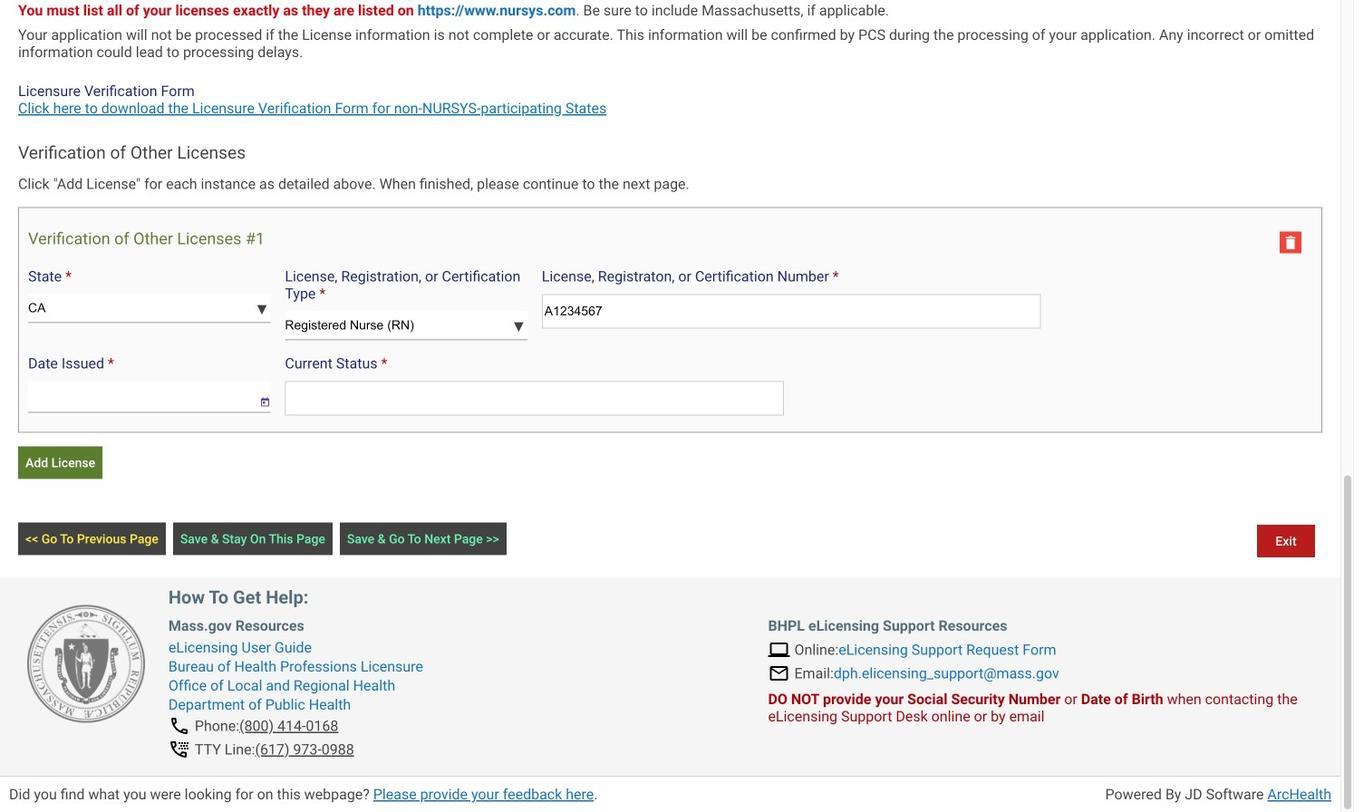 Task type: vqa. For each thing, say whether or not it's contained in the screenshot.
heading
yes



Task type: locate. For each thing, give the bounding box(es) containing it.
None text field
[[285, 381, 784, 416]]

heading
[[28, 229, 265, 248]]

None text field
[[542, 294, 1041, 329]]

massachusetts state seal image
[[27, 605, 145, 723]]

None field
[[28, 381, 245, 413]]



Task type: describe. For each thing, give the bounding box(es) containing it.
no color image
[[1280, 231, 1302, 253]]



